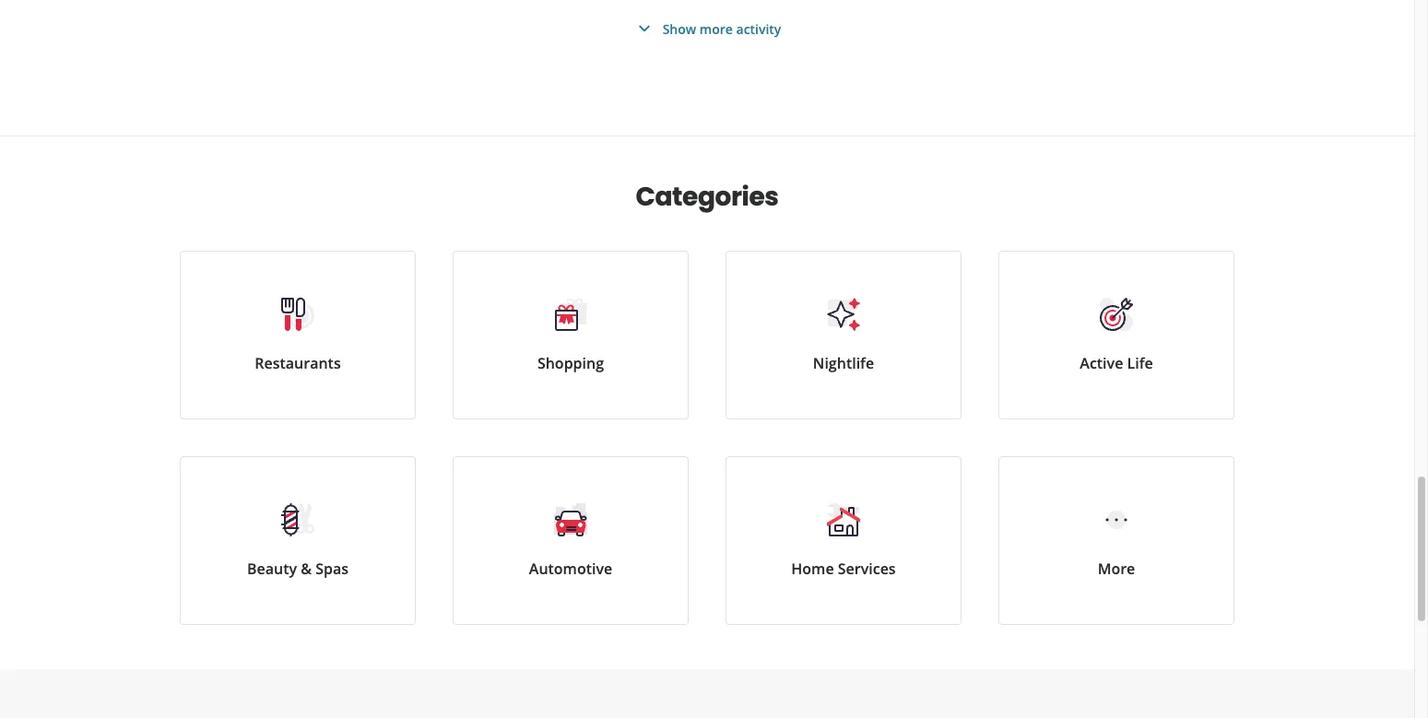 Task type: vqa. For each thing, say whether or not it's contained in the screenshot.
2nd 16 checkmark v2 image
no



Task type: describe. For each thing, give the bounding box(es) containing it.
24 chevron down v2 image
[[633, 18, 655, 40]]

active
[[1080, 353, 1123, 373]]

restaurants link
[[180, 251, 416, 419]]

active life
[[1080, 353, 1153, 373]]

more
[[700, 20, 733, 37]]

activity
[[736, 20, 781, 37]]

category navigation section navigation
[[161, 136, 1253, 669]]

automotive link
[[453, 456, 689, 625]]

categories
[[636, 179, 779, 215]]

show more activity
[[663, 20, 781, 37]]

more link
[[998, 456, 1234, 625]]

shopping link
[[453, 251, 689, 419]]

services
[[838, 559, 896, 579]]

nightlife
[[813, 353, 874, 373]]

home services
[[791, 559, 896, 579]]

more
[[1098, 559, 1135, 579]]

spas
[[315, 559, 349, 579]]

show
[[663, 20, 696, 37]]

home
[[791, 559, 834, 579]]

active life link
[[998, 251, 1234, 419]]



Task type: locate. For each thing, give the bounding box(es) containing it.
&
[[301, 559, 312, 579]]

restaurants
[[255, 353, 341, 373]]

show more activity button
[[633, 18, 781, 40]]

shopping
[[537, 353, 604, 373]]

home services link
[[726, 456, 962, 625]]

beauty & spas
[[247, 559, 349, 579]]

nightlife link
[[726, 251, 962, 419]]

automotive
[[529, 559, 612, 579]]

life
[[1127, 353, 1153, 373]]

beauty & spas link
[[180, 456, 416, 625]]

beauty
[[247, 559, 297, 579]]



